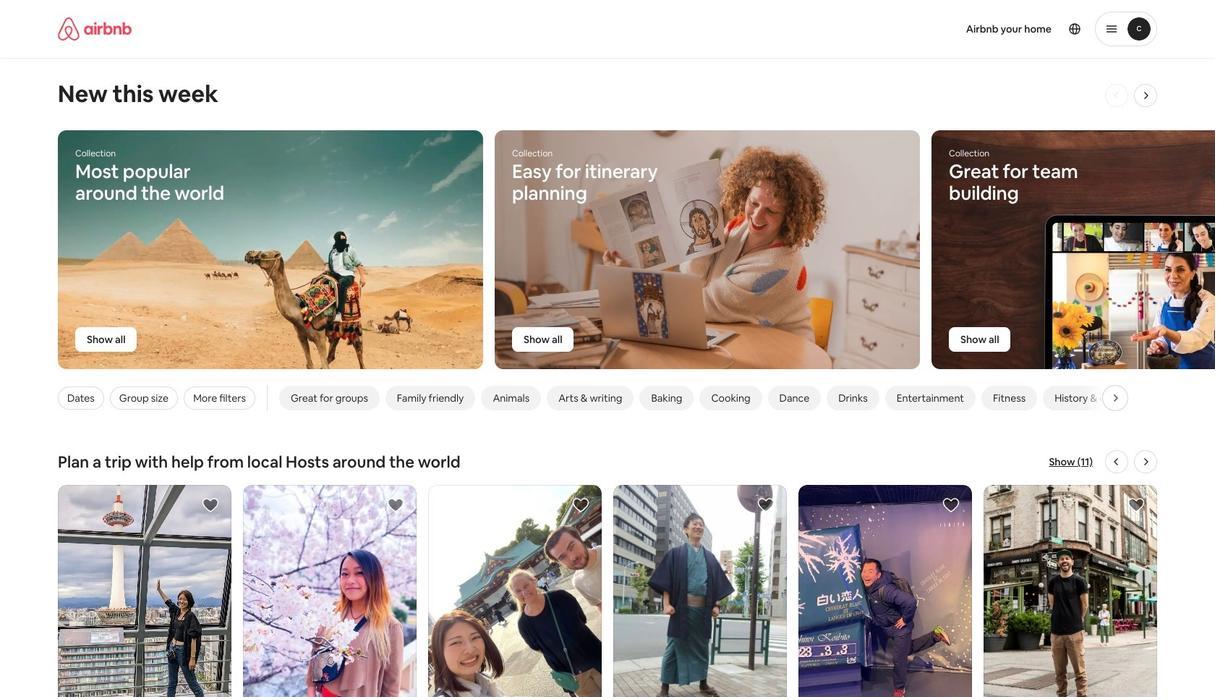 Task type: describe. For each thing, give the bounding box(es) containing it.
history & culture element
[[1055, 392, 1133, 405]]

drinks element
[[839, 392, 868, 405]]

arts & writing element
[[559, 392, 623, 405]]

3 save this experience image from the left
[[1128, 497, 1146, 514]]

family friendly element
[[397, 392, 464, 405]]

great for groups element
[[291, 392, 368, 405]]

3 save this experience image from the left
[[943, 497, 960, 514]]

cooking element
[[712, 392, 751, 405]]

2 save this experience image from the left
[[758, 497, 775, 514]]

profile element
[[734, 0, 1158, 58]]

2 save this experience image from the left
[[573, 497, 590, 514]]

dance element
[[780, 392, 810, 405]]



Task type: vqa. For each thing, say whether or not it's contained in the screenshot.
Free
no



Task type: locate. For each thing, give the bounding box(es) containing it.
1 horizontal spatial save this experience image
[[573, 497, 590, 514]]

animals element
[[493, 392, 530, 405]]

1 save this experience image from the left
[[202, 497, 219, 514]]

save this experience image
[[387, 497, 405, 514], [758, 497, 775, 514], [1128, 497, 1146, 514]]

1 horizontal spatial save this experience image
[[758, 497, 775, 514]]

fitness element
[[994, 392, 1026, 405]]

2 horizontal spatial save this experience image
[[943, 497, 960, 514]]

baking element
[[652, 392, 683, 405]]

1 save this experience image from the left
[[387, 497, 405, 514]]

2 horizontal spatial save this experience image
[[1128, 497, 1146, 514]]

entertainment element
[[897, 392, 965, 405]]

save this experience image
[[202, 497, 219, 514], [573, 497, 590, 514], [943, 497, 960, 514]]

0 horizontal spatial save this experience image
[[202, 497, 219, 514]]

0 horizontal spatial save this experience image
[[387, 497, 405, 514]]

new this week group
[[0, 130, 1216, 370]]



